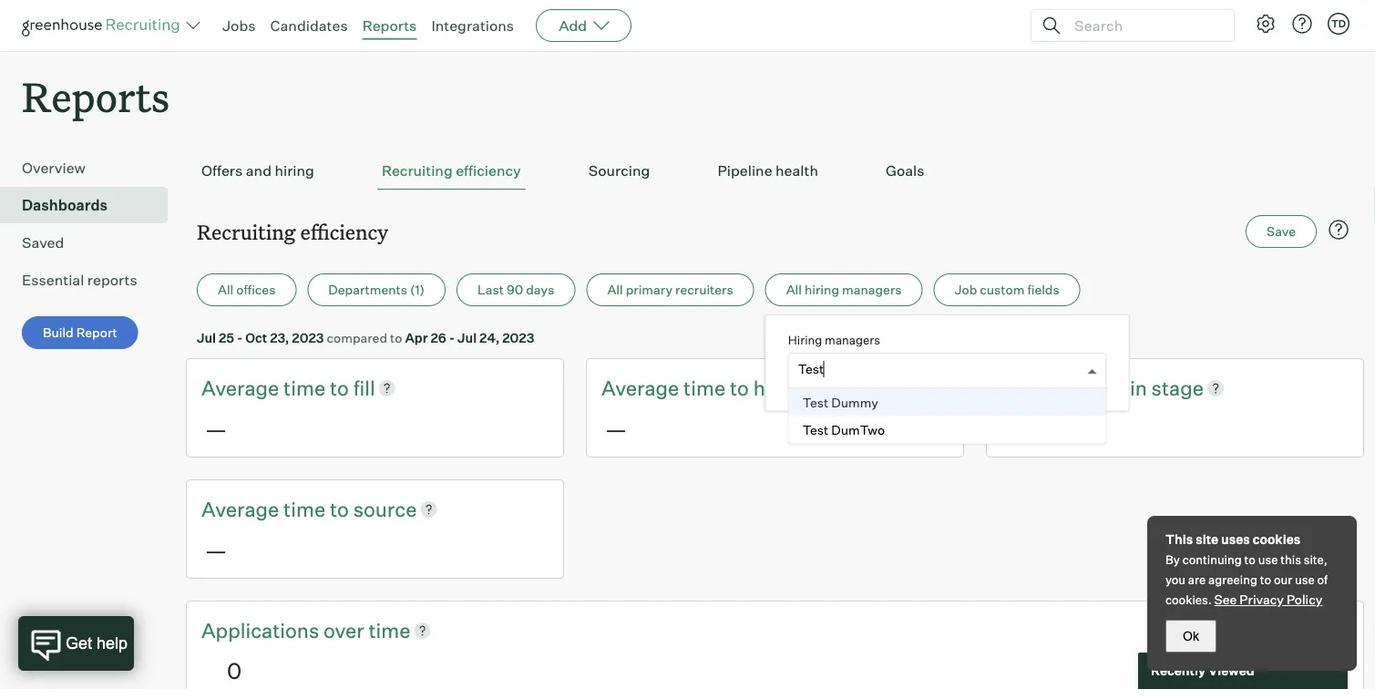 Task type: vqa. For each thing, say whether or not it's contained in the screenshot.
Test DumTwo OPTION
yes



Task type: describe. For each thing, give the bounding box(es) containing it.
jul 25 - oct 23, 2023 compared to apr 26 - jul 24, 2023
[[197, 330, 535, 346]]

essential reports
[[22, 271, 137, 289]]

essential reports link
[[22, 269, 160, 291]]

Search text field
[[1070, 12, 1218, 39]]

dashboards link
[[22, 194, 160, 216]]

by continuing to use this site, you are agreeing to our use of cookies.
[[1166, 553, 1329, 607]]

stage link
[[1152, 374, 1204, 402]]

cookies
[[1253, 532, 1301, 548]]

overview link
[[22, 157, 160, 179]]

list box containing test dummy
[[789, 389, 1107, 444]]

applications
[[202, 618, 319, 643]]

viewed
[[1209, 663, 1255, 679]]

hiring managers
[[788, 333, 881, 347]]

to left our
[[1261, 573, 1272, 587]]

all primary recruiters
[[608, 282, 734, 298]]

candidates link
[[270, 16, 348, 35]]

time for stage
[[1084, 375, 1126, 400]]

1 2023 from the left
[[292, 330, 324, 346]]

hiring
[[788, 333, 823, 347]]

applications over
[[202, 618, 369, 643]]

primary
[[626, 282, 673, 298]]

2 - from the left
[[449, 330, 455, 346]]

1 vertical spatial reports
[[22, 69, 170, 123]]

pipeline
[[718, 162, 773, 180]]

— for hire
[[605, 415, 627, 443]]

average time in
[[1002, 375, 1152, 400]]

all offices
[[218, 282, 276, 298]]

recruiters
[[676, 282, 734, 298]]

save button
[[1247, 215, 1318, 248]]

to left source
[[330, 496, 349, 522]]

hiring inside button
[[275, 162, 314, 180]]

time link for fill
[[284, 374, 330, 402]]

dumtwo
[[832, 422, 885, 438]]

tab list containing offers and hiring
[[197, 152, 1354, 190]]

continuing
[[1183, 553, 1243, 567]]

1 vertical spatial recruiting efficiency
[[197, 218, 388, 245]]

to left hire
[[730, 375, 749, 400]]

0 vertical spatial reports
[[363, 16, 417, 35]]

last
[[478, 282, 504, 298]]

time for fill
[[284, 375, 326, 400]]

see privacy policy
[[1215, 592, 1323, 608]]

in
[[1131, 375, 1148, 400]]

last 90 days
[[478, 282, 555, 298]]

goals
[[886, 162, 925, 180]]

all for all offices
[[218, 282, 234, 298]]

apr
[[405, 330, 428, 346]]

of
[[1318, 573, 1329, 587]]

all primary recruiters button
[[587, 274, 755, 307]]

recruiting efficiency inside button
[[382, 162, 521, 180]]

this
[[1166, 532, 1194, 548]]

source link
[[353, 495, 417, 523]]

td button
[[1329, 13, 1350, 35]]

compared
[[327, 330, 388, 346]]

test for test dumtwo
[[803, 422, 829, 438]]

2 2023 from the left
[[503, 330, 535, 346]]

0
[[227, 657, 242, 685]]

time link for hire
[[684, 374, 730, 402]]

dummy
[[832, 395, 879, 410]]

uses
[[1222, 532, 1251, 548]]

our
[[1275, 573, 1293, 587]]

job custom fields
[[955, 282, 1060, 298]]

time for source
[[284, 496, 326, 522]]

hire link
[[754, 374, 790, 402]]

average link for hire
[[602, 374, 684, 402]]

over link
[[324, 616, 369, 644]]

departments
[[329, 282, 408, 298]]

average time to for fill
[[202, 375, 353, 400]]

25
[[219, 330, 234, 346]]

fill link
[[353, 374, 375, 402]]

average for fill
[[202, 375, 279, 400]]

recently
[[1152, 663, 1206, 679]]

time link for source
[[284, 495, 330, 523]]

job custom fields button
[[934, 274, 1081, 307]]

saved link
[[22, 232, 160, 254]]

offers
[[202, 162, 243, 180]]

sourcing button
[[584, 152, 655, 190]]

to down uses
[[1245, 553, 1256, 567]]

managers inside button
[[843, 282, 902, 298]]

average time to for source
[[202, 496, 353, 522]]

test for test dummy
[[803, 395, 829, 410]]

site,
[[1305, 553, 1328, 567]]

health
[[776, 162, 819, 180]]

build
[[43, 325, 74, 341]]

average time to for hire
[[602, 375, 754, 400]]

all for all primary recruiters
[[608, 282, 623, 298]]

days
[[526, 282, 555, 298]]

test dummy option
[[789, 389, 1107, 416]]

overview
[[22, 159, 86, 177]]

custom
[[980, 282, 1025, 298]]

are
[[1189, 573, 1207, 587]]

source
[[353, 496, 417, 522]]

build report
[[43, 325, 117, 341]]

greenhouse recruiting image
[[22, 15, 186, 36]]

to link for fill
[[330, 374, 353, 402]]

0 vertical spatial use
[[1259, 553, 1279, 567]]

departments (1)
[[329, 282, 425, 298]]

goals button
[[882, 152, 930, 190]]

1 vertical spatial recruiting
[[197, 218, 296, 245]]

policy
[[1287, 592, 1323, 608]]

offices
[[236, 282, 276, 298]]

time for hire
[[684, 375, 726, 400]]

24,
[[480, 330, 500, 346]]

sourcing
[[589, 162, 650, 180]]

save
[[1267, 224, 1297, 240]]

see privacy policy link
[[1215, 592, 1323, 608]]

build report button
[[22, 317, 138, 349]]

1 - from the left
[[237, 330, 243, 346]]

agreeing
[[1209, 573, 1258, 587]]

add
[[559, 16, 587, 35]]



Task type: locate. For each thing, give the bounding box(es) containing it.
to link for hire
[[730, 374, 754, 402]]

recruiting
[[382, 162, 453, 180], [197, 218, 296, 245]]

1 jul from the left
[[197, 330, 216, 346]]

cookies.
[[1166, 593, 1212, 607]]

saved
[[22, 234, 64, 252]]

list box
[[789, 389, 1107, 444]]

0 vertical spatial efficiency
[[456, 162, 521, 180]]

2023 right 23, on the left of page
[[292, 330, 324, 346]]

td button
[[1325, 9, 1354, 38]]

stage
[[1152, 375, 1204, 400]]

all up hiring
[[787, 282, 802, 298]]

1 horizontal spatial 2023
[[503, 330, 535, 346]]

2 horizontal spatial all
[[787, 282, 802, 298]]

you
[[1166, 573, 1186, 587]]

to left "apr"
[[390, 330, 402, 346]]

to link
[[330, 374, 353, 402], [730, 374, 754, 402], [330, 495, 353, 523]]

hire
[[754, 375, 790, 400]]

oct
[[246, 330, 267, 346]]

managers
[[843, 282, 902, 298], [825, 333, 881, 347]]

site
[[1196, 532, 1219, 548]]

1 vertical spatial hiring
[[805, 282, 840, 298]]

use down cookies
[[1259, 553, 1279, 567]]

integrations
[[432, 16, 514, 35]]

essential
[[22, 271, 84, 289]]

0 vertical spatial test
[[803, 395, 829, 410]]

average for source
[[202, 496, 279, 522]]

0 vertical spatial managers
[[843, 282, 902, 298]]

1 horizontal spatial efficiency
[[456, 162, 521, 180]]

this site uses cookies
[[1166, 532, 1301, 548]]

integrations link
[[432, 16, 514, 35]]

all left primary
[[608, 282, 623, 298]]

average for hire
[[602, 375, 680, 400]]

1 all from the left
[[218, 282, 234, 298]]

recruiting efficiency button
[[377, 152, 526, 190]]

jobs link
[[222, 16, 256, 35]]

0 horizontal spatial recruiting
[[197, 218, 296, 245]]

test down test dummy
[[803, 422, 829, 438]]

0 horizontal spatial reports
[[22, 69, 170, 123]]

see
[[1215, 592, 1238, 608]]

test dummy
[[803, 395, 879, 410]]

1 vertical spatial use
[[1296, 573, 1315, 587]]

all hiring managers button
[[766, 274, 923, 307]]

None field
[[798, 354, 827, 388]]

recently viewed
[[1152, 663, 1255, 679]]

-
[[237, 330, 243, 346], [449, 330, 455, 346]]

efficiency
[[456, 162, 521, 180], [300, 218, 388, 245]]

all left offices
[[218, 282, 234, 298]]

configure image
[[1256, 13, 1277, 35]]

1 vertical spatial efficiency
[[300, 218, 388, 245]]

average
[[202, 375, 279, 400], [602, 375, 680, 400], [1002, 375, 1080, 400], [202, 496, 279, 522]]

26
[[431, 330, 447, 346]]

0 horizontal spatial jul
[[197, 330, 216, 346]]

2023
[[292, 330, 324, 346], [503, 330, 535, 346]]

0 horizontal spatial efficiency
[[300, 218, 388, 245]]

in link
[[1131, 374, 1152, 402]]

time link down 23, on the left of page
[[284, 374, 330, 402]]

time down 23, on the left of page
[[284, 375, 326, 400]]

time left source
[[284, 496, 326, 522]]

time link
[[284, 374, 330, 402], [684, 374, 730, 402], [1084, 374, 1131, 402], [284, 495, 330, 523], [369, 616, 411, 644]]

0 vertical spatial recruiting efficiency
[[382, 162, 521, 180]]

0 horizontal spatial hiring
[[275, 162, 314, 180]]

1 horizontal spatial jul
[[458, 330, 477, 346]]

faq image
[[1329, 219, 1350, 241]]

average link for fill
[[202, 374, 284, 402]]

add button
[[536, 9, 632, 42]]

fill
[[353, 375, 375, 400]]

2023 right 24,
[[503, 330, 535, 346]]

90
[[507, 282, 524, 298]]

- right 25
[[237, 330, 243, 346]]

jul left 25
[[197, 330, 216, 346]]

average link
[[202, 374, 284, 402], [602, 374, 684, 402], [1002, 374, 1084, 402], [202, 495, 284, 523]]

time link for stage
[[1084, 374, 1131, 402]]

offers and hiring button
[[197, 152, 319, 190]]

candidates
[[270, 16, 348, 35]]

1 vertical spatial managers
[[825, 333, 881, 347]]

time link right over in the bottom left of the page
[[369, 616, 411, 644]]

— for fill
[[205, 415, 227, 443]]

jul left 24,
[[458, 330, 477, 346]]

2 test from the top
[[803, 422, 829, 438]]

average for stage
[[1002, 375, 1080, 400]]

time
[[284, 375, 326, 400], [684, 375, 726, 400], [1084, 375, 1126, 400], [284, 496, 326, 522], [369, 618, 411, 643]]

reports down greenhouse recruiting image
[[22, 69, 170, 123]]

all
[[218, 282, 234, 298], [608, 282, 623, 298], [787, 282, 802, 298]]

0 horizontal spatial 2023
[[292, 330, 324, 346]]

managers right hiring
[[825, 333, 881, 347]]

average link for source
[[202, 495, 284, 523]]

0 horizontal spatial -
[[237, 330, 243, 346]]

1 horizontal spatial reports
[[363, 16, 417, 35]]

offers and hiring
[[202, 162, 314, 180]]

ok
[[1184, 629, 1200, 643]]

2 jul from the left
[[458, 330, 477, 346]]

hiring inside button
[[805, 282, 840, 298]]

0 vertical spatial hiring
[[275, 162, 314, 180]]

to left fill
[[330, 375, 349, 400]]

0 vertical spatial recruiting
[[382, 162, 453, 180]]

1 horizontal spatial recruiting
[[382, 162, 453, 180]]

tab list
[[197, 152, 1354, 190]]

use left of
[[1296, 573, 1315, 587]]

time left in
[[1084, 375, 1126, 400]]

all for all hiring managers
[[787, 282, 802, 298]]

time right over in the bottom left of the page
[[369, 618, 411, 643]]

ok button
[[1166, 620, 1217, 653]]

average link for stage
[[1002, 374, 1084, 402]]

hiring up hiring managers
[[805, 282, 840, 298]]

time link left stage link
[[1084, 374, 1131, 402]]

this
[[1281, 553, 1302, 567]]

1 horizontal spatial all
[[608, 282, 623, 298]]

0 horizontal spatial use
[[1259, 553, 1279, 567]]

recruiting inside button
[[382, 162, 453, 180]]

— for source
[[205, 536, 227, 564]]

pipeline health
[[718, 162, 819, 180]]

time link left source link
[[284, 495, 330, 523]]

efficiency inside button
[[456, 162, 521, 180]]

23,
[[270, 330, 289, 346]]

privacy
[[1240, 592, 1285, 608]]

to
[[390, 330, 402, 346], [330, 375, 349, 400], [730, 375, 749, 400], [330, 496, 349, 522], [1245, 553, 1256, 567], [1261, 573, 1272, 587]]

(1)
[[410, 282, 425, 298]]

jul
[[197, 330, 216, 346], [458, 330, 477, 346]]

test dumtwo option
[[789, 416, 1107, 444]]

2 all from the left
[[608, 282, 623, 298]]

1 horizontal spatial use
[[1296, 573, 1315, 587]]

test up test dumtwo
[[803, 395, 829, 410]]

reports
[[363, 16, 417, 35], [22, 69, 170, 123]]

3 all from the left
[[787, 282, 802, 298]]

— for stage
[[1006, 415, 1028, 443]]

1 vertical spatial test
[[803, 422, 829, 438]]

time left hire
[[684, 375, 726, 400]]

- right 26
[[449, 330, 455, 346]]

1 horizontal spatial hiring
[[805, 282, 840, 298]]

hiring right and
[[275, 162, 314, 180]]

by
[[1166, 553, 1181, 567]]

fields
[[1028, 282, 1060, 298]]

time link left hire link
[[684, 374, 730, 402]]

dashboards
[[22, 196, 108, 214]]

managers up hiring managers
[[843, 282, 902, 298]]

1 horizontal spatial -
[[449, 330, 455, 346]]

1 test from the top
[[803, 395, 829, 410]]

0 horizontal spatial all
[[218, 282, 234, 298]]

all offices button
[[197, 274, 297, 307]]

reports right the candidates link
[[363, 16, 417, 35]]

job
[[955, 282, 978, 298]]

applications link
[[202, 616, 324, 644]]

last 90 days button
[[457, 274, 576, 307]]

over
[[324, 618, 364, 643]]

to link for source
[[330, 495, 353, 523]]

reports
[[87, 271, 137, 289]]



